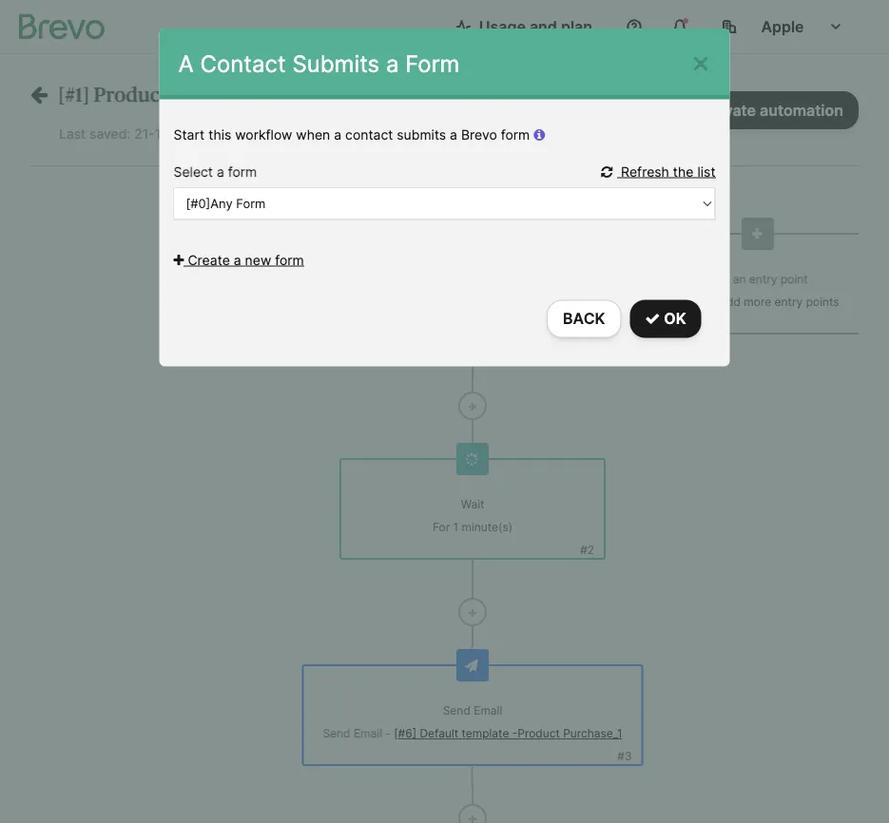 Task type: describe. For each thing, give the bounding box(es) containing it.
points
[[806, 295, 839, 309]]

list
[[697, 163, 716, 180]]

create
[[188, 252, 230, 268]]

flask image
[[641, 103, 655, 118]]

last saved: 21-11-2023 14:07:18
[[59, 126, 261, 142]]

point
[[781, 272, 808, 286]]

#2
[[580, 543, 594, 557]]

contact
[[200, 49, 286, 78]]

activate automation button
[[680, 91, 859, 129]]

a right the select
[[217, 163, 224, 180]]

the
[[673, 163, 694, 180]]

more
[[744, 295, 771, 309]]

new
[[245, 252, 271, 268]]

refresh the list
[[617, 163, 716, 180]]

plan
[[561, 17, 592, 36]]

form
[[405, 49, 460, 78]]

saved:
[[89, 126, 131, 142]]

1 - from the left
[[385, 727, 391, 741]]

a right "when" at the left of the page
[[334, 126, 342, 142]]

and
[[530, 17, 557, 36]]

start
[[174, 126, 205, 142]]

add
[[708, 272, 730, 286]]

startpoint #1
[[526, 318, 594, 332]]

[#6]
[[394, 727, 417, 741]]

check image
[[645, 311, 660, 326]]

select
[[174, 163, 213, 180]]

[#1]
[[58, 85, 89, 105]]

default
[[420, 727, 458, 741]]

a contact submits a form
[[178, 49, 460, 78]]

template
[[462, 727, 509, 741]]

1 vertical spatial entry
[[775, 295, 803, 309]]

refresh
[[621, 163, 669, 180]]

0 vertical spatial entry
[[749, 272, 777, 286]]

ok
[[660, 309, 686, 328]]

× form
[[159, 29, 730, 366]]

usage and plan
[[479, 17, 592, 36]]

workflow
[[235, 126, 292, 142]]

plus image
[[174, 253, 184, 267]]

1 vertical spatial form
[[228, 163, 257, 180]]

purchase_1
[[563, 727, 622, 741]]

startpoint
[[526, 318, 579, 332]]

click
[[677, 295, 703, 309]]

0 horizontal spatial product
[[94, 85, 167, 105]]

×
[[691, 42, 711, 79]]

2 vertical spatial form
[[275, 252, 304, 268]]

arrow left image
[[30, 84, 48, 104]]

send email send email - [#6] default template -product purchase_1 #3
[[323, 704, 632, 764]]

[#1]                             product purchase
[[58, 85, 254, 105]]

0 vertical spatial email
[[474, 704, 502, 718]]

refresh image
[[601, 165, 617, 178]]

wait for 1 minute(s) #2
[[433, 498, 594, 557]]

minute(s)
[[462, 521, 513, 534]]



Task type: vqa. For each thing, say whether or not it's contained in the screenshot.
the bottom Email
yes



Task type: locate. For each thing, give the bounding box(es) containing it.
add an entry point click to add more entry points
[[677, 272, 839, 309]]

activate automation
[[695, 101, 843, 119]]

form right new
[[275, 252, 304, 268]]

contact
[[345, 126, 393, 142]]

1 vertical spatial send
[[323, 727, 350, 741]]

start this workflow when a contact submits a brevo form
[[174, 126, 530, 142]]

select a form
[[174, 163, 257, 180]]

form left info circle icon
[[501, 126, 530, 142]]

-
[[385, 727, 391, 741], [512, 727, 518, 741]]

activate
[[695, 101, 756, 119]]

0 horizontal spatial email
[[354, 727, 382, 741]]

a left brevo
[[450, 126, 457, 142]]

a
[[386, 49, 399, 78], [334, 126, 342, 142], [450, 126, 457, 142], [217, 163, 224, 180], [234, 252, 241, 268]]

entry up more
[[749, 272, 777, 286]]

entry down point
[[775, 295, 803, 309]]

[#6] default template -product purchase_1 link
[[394, 727, 622, 741]]

for
[[433, 521, 450, 534]]

product right template
[[518, 727, 560, 741]]

1
[[453, 521, 458, 534]]

create a new form link
[[174, 252, 304, 268]]

email left [#6]
[[354, 727, 382, 741]]

area chart image
[[532, 103, 550, 118]]

2023
[[173, 126, 206, 142]]

add
[[720, 295, 741, 309]]

1 horizontal spatial email
[[474, 704, 502, 718]]

apple
[[761, 17, 804, 36]]

refresh the list link
[[601, 163, 716, 180]]

email
[[474, 704, 502, 718], [354, 727, 382, 741]]

submits
[[397, 126, 446, 142]]

1 horizontal spatial product
[[518, 727, 560, 741]]

0 horizontal spatial send
[[323, 727, 350, 741]]

a left new
[[234, 252, 241, 268]]

2 horizontal spatial form
[[501, 126, 530, 142]]

#1
[[582, 318, 594, 332]]

send up default
[[443, 704, 471, 718]]

question circle image
[[588, 103, 601, 118]]

× button
[[691, 42, 711, 79]]

0 vertical spatial send
[[443, 704, 471, 718]]

a left form
[[386, 49, 399, 78]]

#3
[[617, 750, 632, 764]]

0 horizontal spatial -
[[385, 727, 391, 741]]

an
[[733, 272, 746, 286]]

product inside send email send email - [#6] default template -product purchase_1 #3
[[518, 727, 560, 741]]

when
[[296, 126, 330, 142]]

1 horizontal spatial form
[[275, 252, 304, 268]]

a
[[178, 49, 194, 78]]

email up template
[[474, 704, 502, 718]]

1 vertical spatial product
[[518, 727, 560, 741]]

apple button
[[707, 8, 859, 46]]

0 vertical spatial product
[[94, 85, 167, 105]]

1 horizontal spatial send
[[443, 704, 471, 718]]

automation
[[760, 101, 843, 119]]

info circle image
[[534, 128, 545, 141]]

0 horizontal spatial form
[[228, 163, 257, 180]]

21-
[[134, 126, 155, 142]]

1 vertical spatial email
[[354, 727, 382, 741]]

11-
[[155, 126, 173, 142]]

back button
[[547, 300, 621, 338]]

- right template
[[512, 727, 518, 741]]

product up the 21- at top left
[[94, 85, 167, 105]]

submits
[[292, 49, 380, 78]]

entry
[[749, 272, 777, 286], [775, 295, 803, 309]]

2 - from the left
[[512, 727, 518, 741]]

usage and plan button
[[441, 8, 608, 46]]

send left [#6]
[[323, 727, 350, 741]]

last
[[59, 126, 86, 142]]

this
[[208, 126, 231, 142]]

brevo
[[461, 126, 497, 142]]

form down 14:07:18
[[228, 163, 257, 180]]

purchase
[[171, 85, 254, 105]]

14:07:18
[[209, 126, 261, 142]]

create a new form
[[184, 252, 304, 268]]

product
[[94, 85, 167, 105], [518, 727, 560, 741]]

usage
[[479, 17, 526, 36]]

ok button
[[630, 300, 701, 338]]

to
[[706, 295, 717, 309]]

wait
[[461, 498, 484, 512]]

back
[[563, 309, 605, 328]]

0 vertical spatial form
[[501, 126, 530, 142]]

- left [#6]
[[385, 727, 391, 741]]

[#1]                             product purchase link
[[30, 84, 254, 105]]

send
[[443, 704, 471, 718], [323, 727, 350, 741]]

1 horizontal spatial -
[[512, 727, 518, 741]]

cog image
[[276, 86, 293, 106]]

form
[[501, 126, 530, 142], [228, 163, 257, 180], [275, 252, 304, 268]]



